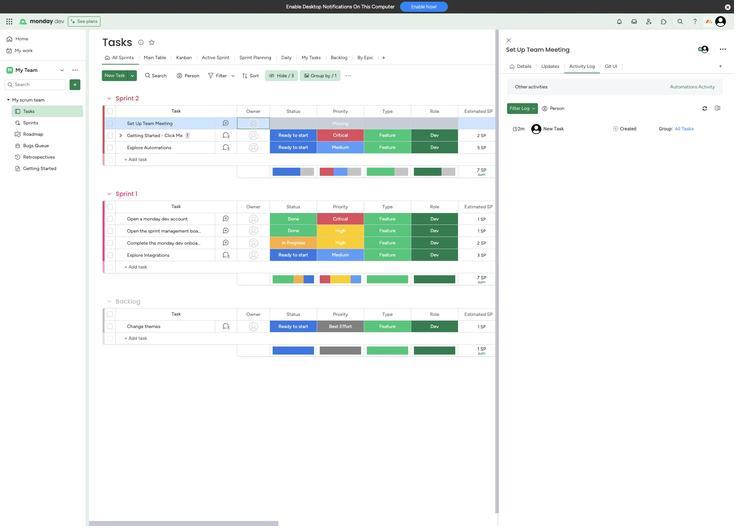 Task type: locate. For each thing, give the bounding box(es) containing it.
3 sum from the top
[[478, 351, 486, 356]]

person button
[[174, 70, 203, 81], [540, 103, 569, 114]]

getting inside list box
[[23, 166, 39, 171]]

1 vertical spatial estimated
[[465, 204, 486, 210]]

new task right 2m
[[544, 126, 564, 131]]

sprints inside button
[[119, 55, 134, 61]]

0 horizontal spatial team
[[24, 67, 38, 73]]

1 horizontal spatial team
[[143, 121, 154, 127]]

monday down 'open the sprint management board'
[[157, 241, 174, 246]]

0 vertical spatial team
[[527, 45, 544, 54]]

2 2 sp from the top
[[478, 241, 486, 246]]

2 vertical spatial estimated
[[465, 312, 486, 317]]

up
[[517, 45, 525, 54], [136, 121, 142, 127]]

4 ready from the top
[[279, 324, 292, 330]]

role
[[430, 109, 439, 114], [430, 204, 439, 210], [430, 312, 439, 317]]

log inside button
[[522, 105, 530, 111]]

select product image
[[6, 18, 13, 25]]

add to favorites image
[[148, 39, 155, 46]]

activity right updates
[[570, 63, 586, 69]]

1 vertical spatial activity
[[699, 84, 715, 90]]

kanban button
[[171, 52, 197, 63]]

2 feature from the top
[[380, 145, 396, 150]]

/ right hide
[[288, 73, 290, 79]]

priority
[[333, 109, 348, 114], [333, 204, 348, 210], [333, 312, 348, 317]]

7 left dapulse drag 2 image
[[477, 275, 480, 281]]

owner for backlog
[[246, 312, 261, 317]]

ui
[[613, 63, 618, 69]]

integrations
[[144, 253, 170, 258]]

3 dev from the top
[[431, 216, 439, 222]]

priority for third priority field from the top of the page
[[333, 312, 348, 317]]

activity inside button
[[570, 63, 586, 69]]

0 horizontal spatial new
[[105, 73, 114, 78]]

hide
[[277, 73, 287, 79]]

monday dev
[[30, 17, 64, 25]]

1 vertical spatial priority field
[[331, 203, 350, 211]]

3 to from the top
[[293, 252, 298, 258]]

menu image
[[345, 72, 352, 79]]

2 vertical spatial 1 sp
[[478, 324, 486, 330]]

epic
[[364, 55, 373, 61]]

all right group:
[[675, 126, 681, 131]]

getting
[[127, 133, 143, 139], [23, 166, 39, 171]]

team
[[527, 45, 544, 54], [24, 67, 38, 73], [143, 121, 154, 127]]

log left angle down image
[[522, 105, 530, 111]]

up inside field
[[517, 45, 525, 54]]

1 vertical spatial owner
[[246, 204, 261, 210]]

getting for getting started - click me
[[127, 133, 143, 139]]

0 horizontal spatial started
[[41, 166, 56, 171]]

1 vertical spatial type field
[[381, 203, 395, 211]]

0 horizontal spatial dev
[[54, 17, 64, 25]]

team inside field
[[527, 45, 544, 54]]

3 type field from the top
[[381, 311, 395, 318]]

set down sprint 2 field
[[127, 121, 134, 127]]

Type field
[[381, 108, 395, 115], [381, 203, 395, 211], [381, 311, 395, 318]]

2 horizontal spatial dev
[[175, 241, 183, 246]]

2 estimated sp from the top
[[465, 204, 493, 210]]

0 vertical spatial owner
[[246, 109, 261, 114]]

+ Add task text field
[[119, 263, 234, 272], [119, 335, 234, 343]]

new down all sprints button
[[105, 73, 114, 78]]

2 vertical spatial estimated sp
[[465, 312, 493, 317]]

enable
[[286, 4, 302, 10], [411, 4, 425, 10]]

1 estimated sp from the top
[[465, 109, 493, 114]]

1 status from the top
[[287, 109, 300, 114]]

2 start from the top
[[299, 145, 308, 150]]

1 vertical spatial 3
[[478, 253, 480, 258]]

set up team meeting up updates
[[506, 45, 570, 54]]

2 vertical spatial dev
[[175, 241, 183, 246]]

kanban
[[176, 55, 192, 61]]

0 vertical spatial 7 sp sum
[[477, 168, 487, 177]]

automations inside button
[[671, 84, 698, 90]]

filter inside filter log button
[[510, 105, 521, 111]]

ready
[[279, 133, 292, 138], [279, 145, 292, 150], [279, 252, 292, 258], [279, 324, 292, 330]]

enable inside button
[[411, 4, 425, 10]]

backlog inside field
[[116, 297, 140, 306]]

backlog
[[331, 55, 348, 61], [116, 297, 140, 306]]

4 ready to start from the top
[[279, 324, 308, 330]]

list box
[[0, 93, 86, 265]]

to
[[293, 133, 298, 138], [293, 145, 298, 150], [293, 252, 298, 258], [293, 324, 298, 330]]

team up getting started - click me
[[143, 121, 154, 127]]

enable left now!
[[411, 4, 425, 10]]

1 vertical spatial 2 sp
[[478, 241, 486, 246]]

0 vertical spatial up
[[517, 45, 525, 54]]

3 estimated from the top
[[465, 312, 486, 317]]

3 priority from the top
[[333, 312, 348, 317]]

open left a
[[127, 216, 139, 222]]

1 horizontal spatial filter
[[510, 105, 521, 111]]

0 vertical spatial + add task text field
[[119, 263, 234, 272]]

0 vertical spatial type field
[[381, 108, 395, 115]]

1 vertical spatial sum
[[478, 280, 486, 285]]

0 vertical spatial activity
[[570, 63, 586, 69]]

2 sp up 5 sp
[[478, 133, 486, 138]]

ready for explore automations
[[279, 145, 292, 150]]

0 vertical spatial role
[[430, 109, 439, 114]]

0 horizontal spatial the
[[140, 228, 147, 234]]

filter
[[216, 73, 227, 79], [510, 105, 521, 111]]

0 vertical spatial log
[[587, 63, 595, 69]]

1 horizontal spatial meeting
[[546, 45, 570, 54]]

options image down workspace options "icon"
[[72, 81, 78, 88]]

1 vertical spatial team
[[24, 67, 38, 73]]

7
[[477, 168, 480, 173], [477, 275, 480, 281]]

7 dev from the top
[[431, 324, 439, 330]]

1 button
[[185, 130, 190, 142], [215, 130, 237, 142], [215, 142, 237, 154], [215, 249, 237, 261], [215, 321, 237, 333]]

2 7 from the top
[[477, 275, 480, 281]]

1 horizontal spatial enable
[[411, 4, 425, 10]]

tasks inside button
[[309, 55, 321, 61]]

3 feature from the top
[[380, 216, 396, 222]]

+ add task text field down integrations
[[119, 263, 234, 272]]

meeting up updates
[[546, 45, 570, 54]]

queue
[[35, 143, 49, 149]]

by
[[358, 55, 363, 61]]

3 role field from the top
[[429, 311, 441, 318]]

my left the work
[[15, 48, 21, 53]]

1 horizontal spatial person button
[[540, 103, 569, 114]]

add view image
[[383, 55, 385, 60], [720, 64, 722, 69]]

start
[[299, 133, 308, 138], [299, 145, 308, 150], [299, 252, 308, 258], [299, 324, 308, 330]]

2 status field from the top
[[285, 203, 302, 211]]

0 horizontal spatial activity
[[570, 63, 586, 69]]

0 vertical spatial set up team meeting
[[506, 45, 570, 54]]

new task left angle down icon
[[105, 73, 125, 78]]

all inside button
[[112, 55, 118, 61]]

1 medium from the top
[[332, 145, 349, 150]]

0 vertical spatial estimated
[[465, 109, 486, 114]]

my right "daily" on the left top of the page
[[302, 55, 308, 61]]

role for sprint 1
[[430, 204, 439, 210]]

tasks up group
[[309, 55, 321, 61]]

active sprint button
[[197, 52, 235, 63]]

main table button
[[139, 52, 171, 63]]

started inside list box
[[41, 166, 56, 171]]

estimated sp for first estimated sp field
[[465, 109, 493, 114]]

sp inside 1 sp sum
[[481, 347, 486, 352]]

1 vertical spatial status
[[287, 204, 300, 210]]

0 vertical spatial medium
[[332, 145, 349, 150]]

2 priority from the top
[[333, 204, 348, 210]]

0 vertical spatial all
[[112, 55, 118, 61]]

set up team meeting up getting started - click me
[[127, 121, 173, 127]]

angle down image
[[131, 73, 134, 78]]

0 vertical spatial sum
[[478, 172, 486, 177]]

1 button for explore automations
[[215, 142, 237, 154]]

0 horizontal spatial backlog
[[116, 297, 140, 306]]

estimated sp for 3rd estimated sp field
[[465, 312, 493, 317]]

done
[[288, 216, 299, 222], [288, 228, 299, 234]]

monday for open
[[144, 216, 161, 222]]

1 inside field
[[135, 190, 138, 198]]

2 vertical spatial monday
[[157, 241, 174, 246]]

sort
[[250, 73, 259, 79]]

2 vertical spatial role
[[430, 312, 439, 317]]

1 horizontal spatial new task
[[544, 126, 564, 131]]

0 vertical spatial dev
[[54, 17, 64, 25]]

my right workspace "image"
[[15, 67, 23, 73]]

task for sprint 1
[[172, 204, 181, 210]]

1 vertical spatial status field
[[285, 203, 302, 211]]

backlog inside button
[[331, 55, 348, 61]]

3 start from the top
[[299, 252, 308, 258]]

0 horizontal spatial all
[[112, 55, 118, 61]]

backlog for backlog button
[[331, 55, 348, 61]]

estimated sp
[[465, 109, 493, 114], [465, 204, 493, 210], [465, 312, 493, 317]]

1 owner from the top
[[246, 109, 261, 114]]

2 sp up 3 sp
[[478, 241, 486, 246]]

/
[[288, 73, 290, 79], [332, 73, 334, 79]]

to for getting started - click me
[[293, 133, 298, 138]]

bugs queue
[[23, 143, 49, 149]]

new task
[[105, 73, 125, 78], [544, 126, 564, 131]]

4 start from the top
[[299, 324, 308, 330]]

dev
[[431, 133, 439, 138], [431, 145, 439, 150], [431, 216, 439, 222], [431, 228, 439, 234], [431, 240, 439, 246], [431, 252, 439, 258], [431, 324, 439, 330]]

ready to start for getting started - click me
[[279, 133, 308, 138]]

0 vertical spatial new task
[[105, 73, 125, 78]]

details button
[[507, 61, 537, 72]]

up up getting started - click me
[[136, 121, 142, 127]]

1 vertical spatial meeting
[[155, 121, 173, 127]]

1 7 from the top
[[477, 168, 480, 173]]

0 horizontal spatial filter
[[216, 73, 227, 79]]

2 ready to start from the top
[[279, 145, 308, 150]]

estimated sp for second estimated sp field
[[465, 204, 493, 210]]

1 vertical spatial open
[[127, 228, 139, 234]]

2 critical from the top
[[333, 216, 348, 222]]

2 vertical spatial owner
[[246, 312, 261, 317]]

getting started - click me
[[127, 133, 183, 139]]

3 owner field from the top
[[245, 311, 262, 318]]

filter inside filter popup button
[[216, 73, 227, 79]]

1 vertical spatial dev
[[162, 216, 169, 222]]

3 owner from the top
[[246, 312, 261, 317]]

medium for explore automations
[[332, 145, 349, 150]]

0 vertical spatial set
[[506, 45, 516, 54]]

status for third status field from the bottom of the page
[[287, 109, 300, 114]]

1 start from the top
[[299, 133, 308, 138]]

type field for sprint 1
[[381, 203, 395, 211]]

1 priority field from the top
[[331, 108, 350, 115]]

enable for enable desktop notifications on this computer
[[286, 4, 302, 10]]

planning
[[254, 55, 271, 61]]

0 horizontal spatial enable
[[286, 4, 302, 10]]

Owner field
[[245, 108, 262, 115], [245, 203, 262, 211], [245, 311, 262, 318]]

2 status from the top
[[287, 204, 300, 210]]

1 estimated from the top
[[465, 109, 486, 114]]

3 ready from the top
[[279, 252, 292, 258]]

type for backlog
[[383, 312, 393, 317]]

1 vertical spatial person button
[[540, 103, 569, 114]]

the down sprint
[[149, 241, 156, 246]]

log for filter log
[[522, 105, 530, 111]]

3 role from the top
[[430, 312, 439, 317]]

1 button for getting started - click me
[[215, 130, 237, 142]]

activity up refresh icon
[[699, 84, 715, 90]]

tasks right public board icon on the top of the page
[[23, 109, 35, 114]]

sprint for sprint planning
[[240, 55, 252, 61]]

2 owner from the top
[[246, 204, 261, 210]]

monday up home button
[[30, 17, 53, 25]]

ready for explore integrations
[[279, 252, 292, 258]]

2 type field from the top
[[381, 203, 395, 211]]

2 medium from the top
[[332, 252, 349, 258]]

active sprint
[[202, 55, 230, 61]]

1 horizontal spatial log
[[587, 63, 595, 69]]

backlog for backlog field
[[116, 297, 140, 306]]

dapulse close image
[[725, 4, 731, 11]]

all down tasks field
[[112, 55, 118, 61]]

the left sprint
[[140, 228, 147, 234]]

0 vertical spatial automations
[[671, 84, 698, 90]]

options image right maria williams icon
[[720, 45, 726, 54]]

open up complete on the top of the page
[[127, 228, 139, 234]]

Backlog field
[[114, 297, 142, 306]]

4 dev from the top
[[431, 228, 439, 234]]

open for open a monday dev account
[[127, 216, 139, 222]]

Status field
[[285, 108, 302, 115], [285, 203, 302, 211], [285, 311, 302, 318]]

tasks
[[102, 35, 132, 50], [309, 55, 321, 61], [23, 109, 35, 114], [682, 126, 694, 131]]

meeting inside field
[[546, 45, 570, 54]]

2 vertical spatial owner field
[[245, 311, 262, 318]]

3 ready to start from the top
[[279, 252, 308, 258]]

Priority field
[[331, 108, 350, 115], [331, 203, 350, 211], [331, 311, 350, 318]]

my inside workspace selection element
[[15, 67, 23, 73]]

sprint
[[217, 55, 230, 61], [240, 55, 252, 61], [116, 94, 134, 103], [116, 190, 134, 198]]

0 horizontal spatial set up team meeting
[[127, 121, 173, 127]]

4 to from the top
[[293, 324, 298, 330]]

0 vertical spatial filter
[[216, 73, 227, 79]]

dapulse plus image
[[614, 125, 618, 132]]

1 role from the top
[[430, 109, 439, 114]]

list box containing my scrum team
[[0, 93, 86, 265]]

2 owner field from the top
[[245, 203, 262, 211]]

monday right a
[[144, 216, 161, 222]]

up up details 'button'
[[517, 45, 525, 54]]

started down retrospectives
[[41, 166, 56, 171]]

my
[[15, 48, 21, 53], [302, 55, 308, 61], [15, 67, 23, 73], [12, 97, 19, 103]]

help image
[[692, 18, 699, 25]]

log left the git
[[587, 63, 595, 69]]

2 type from the top
[[383, 204, 393, 210]]

3 priority field from the top
[[331, 311, 350, 318]]

0 vertical spatial person button
[[174, 70, 203, 81]]

1 7 sp sum from the top
[[477, 168, 487, 177]]

2 ready from the top
[[279, 145, 292, 150]]

my inside button
[[302, 55, 308, 61]]

person right angle down image
[[550, 106, 565, 111]]

2 open from the top
[[127, 228, 139, 234]]

2 explore from the top
[[127, 253, 143, 258]]

0 horizontal spatial /
[[288, 73, 290, 79]]

2 inside sprint 2 field
[[135, 94, 139, 103]]

my inside list box
[[12, 97, 19, 103]]

2 sp
[[478, 133, 486, 138], [478, 241, 486, 246]]

all sprints button
[[102, 52, 139, 63]]

details
[[517, 63, 532, 69]]

this
[[361, 4, 371, 10]]

high
[[336, 228, 346, 234], [336, 240, 346, 246]]

3 type from the top
[[383, 312, 393, 317]]

2 role from the top
[[430, 204, 439, 210]]

filter left angle down image
[[510, 105, 521, 111]]

activity log button
[[565, 61, 600, 72]]

3 estimated sp field from the top
[[463, 311, 495, 318]]

activity inside button
[[699, 84, 715, 90]]

0 vertical spatial person
[[185, 73, 199, 79]]

role field for sprint 1
[[429, 203, 441, 211]]

filter button
[[205, 70, 237, 81]]

effort
[[340, 324, 352, 330]]

my for my team
[[15, 67, 23, 73]]

set up team meeting inside field
[[506, 45, 570, 54]]

2 vertical spatial priority
[[333, 312, 348, 317]]

sprints down tasks field
[[119, 55, 134, 61]]

3 status field from the top
[[285, 311, 302, 318]]

set down close icon
[[506, 45, 516, 54]]

2 vertical spatial type
[[383, 312, 393, 317]]

backlog up change
[[116, 297, 140, 306]]

1 vertical spatial monday
[[144, 216, 161, 222]]

1 type from the top
[[383, 109, 393, 114]]

getting up explore automations
[[127, 133, 143, 139]]

my inside "button"
[[15, 48, 21, 53]]

7 sp sum left dapulse drag 2 image
[[477, 275, 487, 285]]

3 estimated sp from the top
[[465, 312, 493, 317]]

person button down kanban button
[[174, 70, 203, 81]]

0 horizontal spatial sprints
[[23, 120, 38, 126]]

0 horizontal spatial new task
[[105, 73, 125, 78]]

2 high from the top
[[336, 240, 346, 246]]

getting right public board image
[[23, 166, 39, 171]]

sprint for sprint 1
[[116, 190, 134, 198]]

maria williams image
[[701, 45, 710, 54]]

dev down management
[[175, 241, 183, 246]]

dev up 'open the sprint management board'
[[162, 216, 169, 222]]

1 high from the top
[[336, 228, 346, 234]]

main
[[144, 55, 154, 61]]

home
[[15, 36, 28, 42]]

explore down complete on the top of the page
[[127, 253, 143, 258]]

dev left see
[[54, 17, 64, 25]]

monday
[[30, 17, 53, 25], [144, 216, 161, 222], [157, 241, 174, 246]]

workspace selection element
[[6, 66, 39, 74]]

1 ready from the top
[[279, 133, 292, 138]]

explore
[[127, 145, 143, 151], [127, 253, 143, 258]]

2 role field from the top
[[429, 203, 441, 211]]

angle down image
[[532, 106, 535, 111]]

1 owner field from the top
[[245, 108, 262, 115]]

log inside button
[[587, 63, 595, 69]]

new right 2m
[[544, 126, 553, 131]]

7 sp sum down 5 sp
[[477, 168, 487, 177]]

0 horizontal spatial set
[[127, 121, 134, 127]]

2
[[135, 94, 139, 103], [478, 133, 480, 138], [478, 241, 480, 246]]

click
[[165, 133, 175, 139]]

1 horizontal spatial options image
[[720, 45, 726, 54]]

5 feature from the top
[[380, 240, 396, 246]]

2 / from the left
[[332, 73, 334, 79]]

role field for backlog
[[429, 311, 441, 318]]

0 horizontal spatial log
[[522, 105, 530, 111]]

person button right angle down image
[[540, 103, 569, 114]]

see plans
[[77, 19, 98, 24]]

explore down getting started - click me
[[127, 145, 143, 151]]

0 vertical spatial 3
[[291, 73, 294, 79]]

3 1 sp from the top
[[478, 324, 486, 330]]

1 vertical spatial automations
[[144, 145, 171, 151]]

sprints
[[119, 55, 134, 61], [23, 120, 38, 126]]

1 vertical spatial estimated sp field
[[463, 203, 495, 211]]

1 horizontal spatial set
[[506, 45, 516, 54]]

1 priority from the top
[[333, 109, 348, 114]]

refresh image
[[700, 106, 711, 111]]

ready for getting started - click me
[[279, 133, 292, 138]]

2 + add task text field from the top
[[119, 335, 234, 343]]

my right caret down image
[[12, 97, 19, 103]]

+ add task text field down themes
[[119, 335, 234, 343]]

options image
[[720, 45, 726, 54], [72, 81, 78, 88]]

hide / 3
[[277, 73, 294, 79]]

1 explore from the top
[[127, 145, 143, 151]]

dev for complete
[[175, 241, 183, 246]]

1 open from the top
[[127, 216, 139, 222]]

meeting up "-"
[[155, 121, 173, 127]]

0 vertical spatial critical
[[333, 133, 348, 138]]

3 sp
[[478, 253, 486, 258]]

team up the search in workspace field
[[24, 67, 38, 73]]

my for my scrum team
[[12, 97, 19, 103]]

team up details
[[527, 45, 544, 54]]

filter left "arrow down" image
[[216, 73, 227, 79]]

updates
[[542, 63, 560, 69]]

sprint
[[148, 228, 160, 234]]

person for left person popup button
[[185, 73, 199, 79]]

0 vertical spatial sprints
[[119, 55, 134, 61]]

enable left the desktop
[[286, 4, 302, 10]]

/ right by
[[332, 73, 334, 79]]

enable now! button
[[400, 2, 448, 12]]

6 dev from the top
[[431, 252, 439, 258]]

filter for filter
[[216, 73, 227, 79]]

0 vertical spatial the
[[140, 228, 147, 234]]

1 horizontal spatial /
[[332, 73, 334, 79]]

started left "-"
[[145, 133, 160, 139]]

1 critical from the top
[[333, 133, 348, 138]]

1 horizontal spatial set up team meeting
[[506, 45, 570, 54]]

person down kanban button
[[185, 73, 199, 79]]

Role field
[[429, 108, 441, 115], [429, 203, 441, 211], [429, 311, 441, 318]]

the for open
[[140, 228, 147, 234]]

sprints up roadmap
[[23, 120, 38, 126]]

7 down 5
[[477, 168, 480, 173]]

Search in workspace field
[[14, 81, 56, 88]]

sp
[[487, 109, 493, 114], [481, 133, 486, 138], [481, 145, 486, 150], [481, 168, 487, 173], [487, 204, 493, 210], [481, 217, 486, 222], [481, 229, 486, 234], [481, 241, 486, 246], [481, 253, 486, 258], [481, 275, 487, 281], [487, 312, 493, 317], [481, 324, 486, 330], [481, 347, 486, 352]]

backlog up "menu" image
[[331, 55, 348, 61]]

2 to from the top
[[293, 145, 298, 150]]

0 vertical spatial 7
[[477, 168, 480, 173]]

+ Add task text field
[[119, 156, 234, 164]]

0 vertical spatial estimated sp
[[465, 109, 493, 114]]

1 vertical spatial 1 sp
[[478, 229, 486, 234]]

2 estimated from the top
[[465, 204, 486, 210]]

0 horizontal spatial add view image
[[383, 55, 385, 60]]

1 role field from the top
[[429, 108, 441, 115]]

1 vertical spatial person
[[550, 106, 565, 111]]

scrum
[[20, 97, 33, 103]]

open
[[127, 216, 139, 222], [127, 228, 139, 234]]

role for backlog
[[430, 312, 439, 317]]

2 vertical spatial status
[[287, 312, 300, 317]]

3 status from the top
[[287, 312, 300, 317]]

1 ready to start from the top
[[279, 133, 308, 138]]

option
[[0, 94, 86, 95]]

log
[[587, 63, 595, 69], [522, 105, 530, 111]]

1 to from the top
[[293, 133, 298, 138]]

2 horizontal spatial team
[[527, 45, 544, 54]]

1 vertical spatial estimated sp
[[465, 204, 493, 210]]

start for explore automations
[[299, 145, 308, 150]]

workspace options image
[[72, 67, 78, 73]]

1 vertical spatial explore
[[127, 253, 143, 258]]

inbox image
[[631, 18, 638, 25]]

0 vertical spatial done
[[288, 216, 299, 222]]

Estimated SP field
[[463, 108, 495, 115], [463, 203, 495, 211], [463, 311, 495, 318]]



Task type: describe. For each thing, give the bounding box(es) containing it.
team inside workspace selection element
[[24, 67, 38, 73]]

7 feature from the top
[[380, 324, 396, 330]]

owner field for backlog
[[245, 311, 262, 318]]

Set Up Team Meeting field
[[505, 45, 697, 54]]

status for third status field
[[287, 312, 300, 317]]

log for activity log
[[587, 63, 595, 69]]

group
[[311, 73, 324, 79]]

0 horizontal spatial up
[[136, 121, 142, 127]]

4 feature from the top
[[380, 228, 396, 234]]

monday for complete
[[157, 241, 174, 246]]

computer
[[372, 4, 395, 10]]

1 vertical spatial set
[[127, 121, 134, 127]]

type for sprint 1
[[383, 204, 393, 210]]

close image
[[507, 38, 511, 43]]

tasks right group:
[[682, 126, 694, 131]]

1 sp sum
[[478, 347, 486, 356]]

backlog button
[[326, 52, 353, 63]]

2 dev from the top
[[431, 145, 439, 150]]

0 horizontal spatial 3
[[291, 73, 294, 79]]

1 done from the top
[[288, 216, 299, 222]]

priority for second priority field from the top of the page
[[333, 204, 348, 210]]

workspace image
[[6, 66, 13, 74]]

1 vertical spatial new task
[[544, 126, 564, 131]]

export to excel image
[[713, 106, 723, 111]]

filter log
[[510, 105, 530, 111]]

1 button for change themes
[[215, 321, 237, 333]]

a
[[140, 216, 142, 222]]

1 sum from the top
[[478, 172, 486, 177]]

in progress
[[282, 240, 305, 246]]

Search field
[[150, 71, 170, 80]]

my team
[[15, 67, 38, 73]]

1 horizontal spatial add view image
[[720, 64, 722, 69]]

task inside button
[[116, 73, 125, 78]]

other
[[515, 84, 528, 90]]

dapulse addbtn image
[[698, 47, 703, 51]]

explore for explore integrations
[[127, 253, 143, 258]]

enable desktop notifications on this computer
[[286, 4, 395, 10]]

my for my work
[[15, 48, 21, 53]]

2 vertical spatial 2
[[478, 241, 480, 246]]

1 estimated sp field from the top
[[463, 108, 495, 115]]

1 type field from the top
[[381, 108, 395, 115]]

me
[[176, 133, 183, 139]]

1 button for explore integrations
[[215, 249, 237, 261]]

group by / 1
[[311, 73, 337, 79]]

complete the monday dev onboarding flow
[[127, 241, 219, 246]]

0 horizontal spatial options image
[[72, 81, 78, 88]]

updates button
[[537, 61, 565, 72]]

in
[[282, 240, 286, 246]]

1 / from the left
[[288, 73, 290, 79]]

arrow down image
[[229, 72, 237, 80]]

2 priority field from the top
[[331, 203, 350, 211]]

1 horizontal spatial all
[[675, 126, 681, 131]]

all sprints
[[112, 55, 134, 61]]

change
[[127, 324, 144, 330]]

task for sprint 2
[[172, 108, 181, 114]]

type field for backlog
[[381, 311, 395, 318]]

tasks inside list box
[[23, 109, 35, 114]]

2 vertical spatial team
[[143, 121, 154, 127]]

2 estimated sp field from the top
[[463, 203, 495, 211]]

set inside field
[[506, 45, 516, 54]]

roadmap
[[23, 131, 43, 137]]

ready to start for explore automations
[[279, 145, 308, 150]]

estimated for first estimated sp field
[[465, 109, 486, 114]]

on
[[354, 4, 360, 10]]

my tasks button
[[297, 52, 326, 63]]

my tasks
[[302, 55, 321, 61]]

ready to start for explore integrations
[[279, 252, 308, 258]]

1 feature from the top
[[380, 133, 396, 138]]

0 horizontal spatial automations
[[144, 145, 171, 151]]

my for my tasks
[[302, 55, 308, 61]]

getting for getting started
[[23, 166, 39, 171]]

2 sum from the top
[[478, 280, 486, 285]]

automations activity
[[671, 84, 715, 90]]

notifications image
[[616, 18, 623, 25]]

automations activity button
[[668, 82, 718, 92]]

enable for enable now!
[[411, 4, 425, 10]]

1 vertical spatial 2
[[478, 133, 480, 138]]

priority for 3rd priority field from the bottom
[[333, 109, 348, 114]]

start for explore integrations
[[299, 252, 308, 258]]

v2 search image
[[145, 72, 150, 79]]

activity log
[[570, 63, 595, 69]]

2 1 sp from the top
[[478, 229, 486, 234]]

person for person popup button to the right
[[550, 106, 565, 111]]

1 dev from the top
[[431, 133, 439, 138]]

sort button
[[239, 70, 263, 81]]

by epic button
[[353, 52, 378, 63]]

management
[[161, 228, 189, 234]]

5 dev from the top
[[431, 240, 439, 246]]

onboarding
[[184, 241, 208, 246]]

group:
[[659, 126, 673, 131]]

other activities
[[515, 84, 548, 90]]

2 done from the top
[[288, 228, 299, 234]]

Sprint 1 field
[[114, 190, 139, 199]]

5 sp
[[478, 145, 486, 150]]

sprint for sprint 2
[[116, 94, 134, 103]]

sum inside 1 sp sum
[[478, 351, 486, 356]]

caret down image
[[7, 98, 10, 102]]

1 + add task text field from the top
[[119, 263, 234, 272]]

medium for explore integrations
[[332, 252, 349, 258]]

enable now!
[[411, 4, 437, 10]]

0 horizontal spatial meeting
[[155, 121, 173, 127]]

plans
[[86, 19, 98, 24]]

best
[[329, 324, 339, 330]]

1 2 sp from the top
[[478, 133, 486, 138]]

1 status field from the top
[[285, 108, 302, 115]]

1 horizontal spatial new
[[544, 126, 553, 131]]

estimated for 3rd estimated sp field
[[465, 312, 486, 317]]

explore integrations
[[127, 253, 170, 258]]

started for getting started
[[41, 166, 56, 171]]

bugs
[[23, 143, 34, 149]]

Tasks field
[[101, 35, 134, 50]]

start for getting started - click me
[[299, 133, 308, 138]]

see plans button
[[68, 16, 101, 27]]

dev for open
[[162, 216, 169, 222]]

board
[[190, 228, 203, 234]]

show board description image
[[137, 39, 145, 46]]

1 1 sp from the top
[[478, 217, 486, 222]]

progress
[[287, 240, 305, 246]]

started for getting started - click me
[[145, 133, 160, 139]]

status for 2nd status field from the top
[[287, 204, 300, 210]]

desktop
[[303, 4, 322, 10]]

active
[[202, 55, 216, 61]]

to for explore integrations
[[293, 252, 298, 258]]

open for open the sprint management board
[[127, 228, 139, 234]]

public board image
[[14, 108, 21, 115]]

notifications
[[323, 4, 352, 10]]

git ui
[[605, 63, 618, 69]]

getting started
[[23, 166, 56, 171]]

see
[[77, 19, 85, 24]]

sprint planning
[[240, 55, 271, 61]]

flow
[[210, 241, 219, 246]]

owner for sprint 1
[[246, 204, 261, 210]]

by
[[325, 73, 331, 79]]

owner field for sprint 1
[[245, 203, 262, 211]]

git
[[605, 63, 612, 69]]

retrospectives
[[23, 154, 55, 160]]

new task inside new task button
[[105, 73, 125, 78]]

my work button
[[4, 45, 72, 56]]

filter log button
[[507, 103, 538, 114]]

daily
[[282, 55, 292, 61]]

Sprint 2 field
[[114, 94, 141, 103]]

to for explore automations
[[293, 145, 298, 150]]

apps image
[[661, 18, 667, 25]]

6 feature from the top
[[380, 252, 396, 258]]

estimated for second estimated sp field
[[465, 204, 486, 210]]

2m
[[518, 126, 525, 131]]

tasks up all sprints button
[[102, 35, 132, 50]]

5
[[478, 145, 480, 150]]

0 horizontal spatial person button
[[174, 70, 203, 81]]

-
[[161, 133, 163, 139]]

sprint 2
[[116, 94, 139, 103]]

now!
[[426, 4, 437, 10]]

search everything image
[[677, 18, 684, 25]]

work
[[22, 48, 33, 53]]

task for backlog
[[172, 312, 181, 317]]

by epic
[[358, 55, 373, 61]]

main table
[[144, 55, 166, 61]]

created
[[620, 126, 637, 131]]

dapulse drag 2 image
[[500, 271, 502, 278]]

invite members image
[[646, 18, 653, 25]]

0 vertical spatial monday
[[30, 17, 53, 25]]

1 inside 1 sp sum
[[478, 347, 480, 352]]

team
[[34, 97, 45, 103]]

my work
[[15, 48, 33, 53]]

daily button
[[276, 52, 297, 63]]

the for complete
[[149, 241, 156, 246]]

explore automations
[[127, 145, 171, 151]]

sprint 1
[[116, 190, 138, 198]]

activities
[[529, 84, 548, 90]]

missing
[[333, 121, 349, 127]]

change themes
[[127, 324, 160, 330]]

maria williams image
[[716, 16, 726, 27]]

account
[[171, 216, 188, 222]]

best effort
[[329, 324, 352, 330]]

public board image
[[14, 165, 21, 172]]

1 vertical spatial set up team meeting
[[127, 121, 173, 127]]

explore for explore automations
[[127, 145, 143, 151]]

my scrum team
[[12, 97, 45, 103]]

new inside button
[[105, 73, 114, 78]]

group: all tasks
[[659, 126, 694, 131]]

1 vertical spatial sprints
[[23, 120, 38, 126]]

filter for filter log
[[510, 105, 521, 111]]

0 vertical spatial options image
[[720, 45, 726, 54]]

home button
[[4, 34, 72, 44]]

complete
[[127, 241, 148, 246]]

2 7 sp sum from the top
[[477, 275, 487, 285]]

new task button
[[102, 70, 128, 81]]

open the sprint management board
[[127, 228, 203, 234]]



Task type: vqa. For each thing, say whether or not it's contained in the screenshot.
public board "Image" corresponding to Getting Started
no



